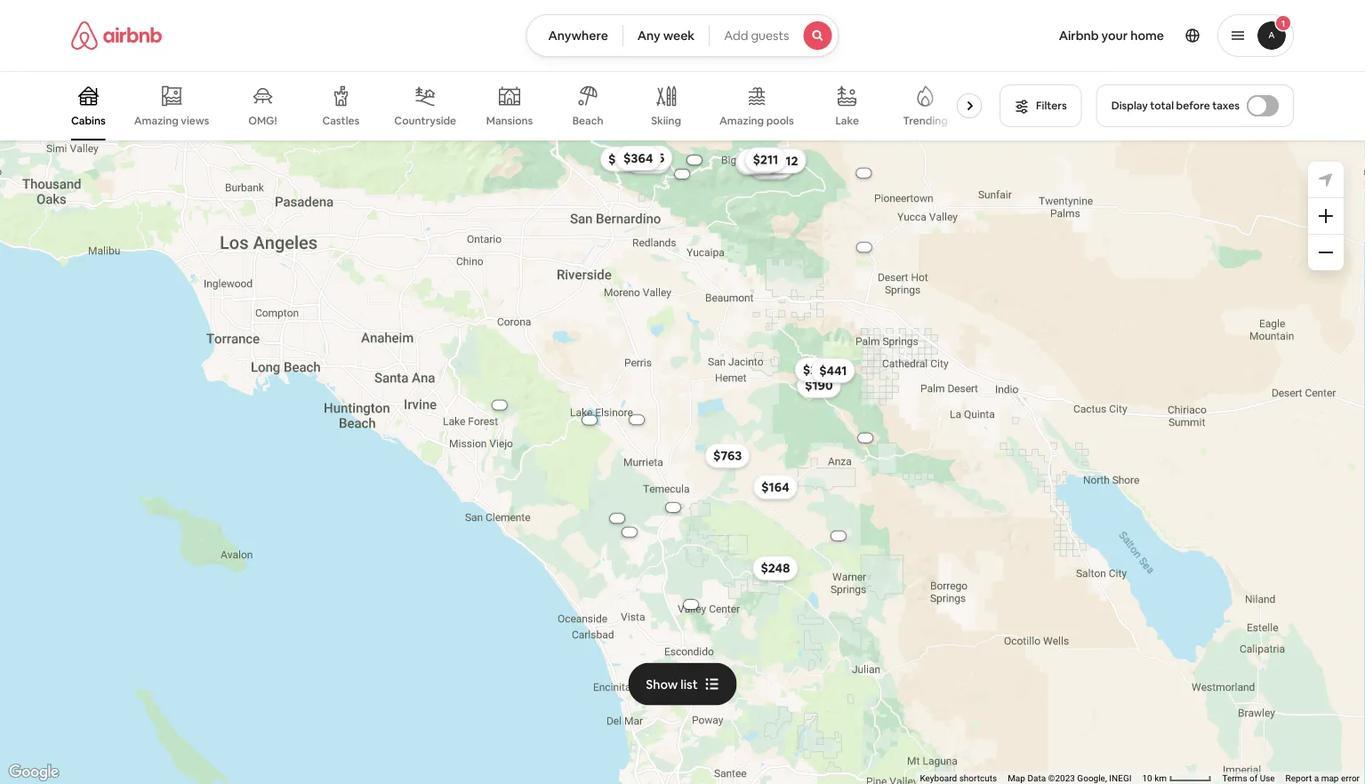 Task type: describe. For each thing, give the bounding box(es) containing it.
$211 button
[[745, 147, 787, 172]]

$103
[[744, 155, 771, 171]]

report a map error
[[1286, 774, 1361, 784]]

group containing amazing views
[[71, 71, 990, 141]]

anywhere
[[549, 28, 608, 44]]

10
[[1143, 774, 1153, 784]]

$296 button
[[795, 358, 841, 383]]

shortcuts
[[960, 774, 998, 784]]

$211
[[753, 152, 779, 168]]

home
[[1131, 28, 1165, 44]]

views
[[181, 114, 209, 127]]

$441
[[820, 363, 848, 379]]

keyboard shortcuts button
[[920, 773, 998, 785]]

$364 button
[[616, 146, 661, 171]]

$359
[[753, 152, 782, 168]]

$190
[[805, 378, 833, 394]]

skiing
[[652, 114, 682, 128]]

airbnb your home
[[1060, 28, 1165, 44]]

total
[[1151, 99, 1175, 113]]

$103 button
[[736, 150, 779, 175]]

$173 button
[[739, 148, 782, 173]]

guests
[[751, 28, 790, 44]]

map data ©2023 google, inegi
[[1008, 774, 1132, 784]]

$283
[[634, 153, 663, 169]]

profile element
[[861, 0, 1295, 71]]

omg!
[[248, 114, 277, 128]]

$316 button
[[601, 147, 644, 172]]

$172
[[761, 158, 788, 174]]

week
[[664, 28, 695, 44]]

add guests
[[725, 28, 790, 44]]

zoom in image
[[1320, 209, 1334, 223]]

$225
[[636, 150, 665, 166]]

a
[[1315, 774, 1320, 784]]

show list
[[646, 677, 698, 693]]

10 km
[[1143, 774, 1170, 784]]

add
[[725, 28, 749, 44]]

castles
[[322, 114, 360, 128]]

keyboard
[[920, 774, 958, 784]]

$172 button
[[753, 153, 796, 178]]

none search field containing anywhere
[[526, 14, 840, 57]]

pools
[[767, 114, 794, 128]]

use
[[1261, 774, 1276, 784]]

$248 button
[[753, 556, 799, 581]]

$763
[[714, 448, 742, 464]]

display
[[1112, 99, 1149, 113]]

$190 button
[[797, 373, 841, 398]]

mansions
[[487, 114, 533, 128]]

$120 button
[[763, 148, 807, 172]]

lake
[[836, 114, 860, 128]]

$316
[[609, 151, 636, 167]]

of
[[1250, 774, 1258, 784]]

$151
[[758, 154, 784, 170]]

terms of use
[[1223, 774, 1276, 784]]

zoom out image
[[1320, 246, 1334, 260]]



Task type: locate. For each thing, give the bounding box(es) containing it.
$359 button
[[745, 148, 790, 173]]

$144
[[745, 153, 773, 169]]

$296
[[803, 362, 833, 378]]

google,
[[1078, 774, 1108, 784]]

airbnb
[[1060, 28, 1100, 44]]

$173
[[747, 153, 774, 169]]

display total before taxes button
[[1097, 85, 1295, 127]]

amazing views
[[134, 114, 209, 127]]

error
[[1342, 774, 1361, 784]]

google map
showing 40 stays. region
[[0, 141, 1366, 785]]

1 button
[[1218, 14, 1295, 57]]

list
[[681, 677, 698, 693]]

$441 button
[[812, 358, 856, 383]]

amazing for amazing views
[[134, 114, 179, 127]]

amazing for amazing pools
[[720, 114, 764, 128]]

$164 button
[[754, 475, 798, 500]]

trending
[[904, 114, 948, 128]]

$144 button
[[737, 149, 781, 174]]

any week button
[[623, 14, 710, 57]]

$112
[[773, 153, 799, 169]]

add guests button
[[709, 14, 840, 57]]

$283 button
[[626, 149, 671, 174]]

filters button
[[1000, 85, 1083, 127]]

countryside
[[395, 114, 457, 128]]

$364
[[624, 150, 653, 166]]

1 horizontal spatial amazing
[[720, 114, 764, 128]]

©2023
[[1049, 774, 1076, 784]]

$112 button
[[765, 149, 807, 174]]

amazing left pools
[[720, 114, 764, 128]]

keyboard shortcuts
[[920, 774, 998, 784]]

display total before taxes
[[1112, 99, 1240, 113]]

show list button
[[629, 663, 737, 706]]

any week
[[638, 28, 695, 44]]

beach
[[573, 114, 604, 128]]

$120
[[771, 152, 799, 168]]

google image
[[4, 762, 63, 785]]

filters
[[1037, 99, 1068, 113]]

$248
[[761, 561, 791, 577]]

$125 button
[[750, 155, 793, 180]]

inegi
[[1110, 774, 1132, 784]]

before
[[1177, 99, 1211, 113]]

report
[[1286, 774, 1313, 784]]

any
[[638, 28, 661, 44]]

$225 button
[[628, 146, 673, 171]]

report a map error link
[[1286, 774, 1361, 784]]

$125
[[758, 159, 785, 175]]

map
[[1322, 774, 1340, 784]]

None search field
[[526, 14, 840, 57]]

show
[[646, 677, 678, 693]]

$164
[[762, 479, 790, 495]]

taxes
[[1213, 99, 1240, 113]]

cabins
[[71, 114, 106, 128]]

airbnb your home link
[[1049, 17, 1175, 54]]

amazing pools
[[720, 114, 794, 128]]

group
[[71, 71, 990, 141]]

map
[[1008, 774, 1026, 784]]

$151 button
[[750, 149, 792, 174]]

terms
[[1223, 774, 1248, 784]]

10 km button
[[1138, 772, 1218, 785]]

km
[[1155, 774, 1167, 784]]

anywhere button
[[526, 14, 624, 57]]

data
[[1028, 774, 1047, 784]]

amazing left views
[[134, 114, 179, 127]]

1
[[1282, 17, 1286, 29]]

your
[[1102, 28, 1129, 44]]

amazing
[[134, 114, 179, 127], [720, 114, 764, 128]]

$763 button
[[706, 444, 750, 469]]

terms of use link
[[1223, 774, 1276, 784]]

0 horizontal spatial amazing
[[134, 114, 179, 127]]



Task type: vqa. For each thing, say whether or not it's contained in the screenshot.
PM within the "Sat, Dec 2 4:30 PM–6:30 PM Book for a private group"
no



